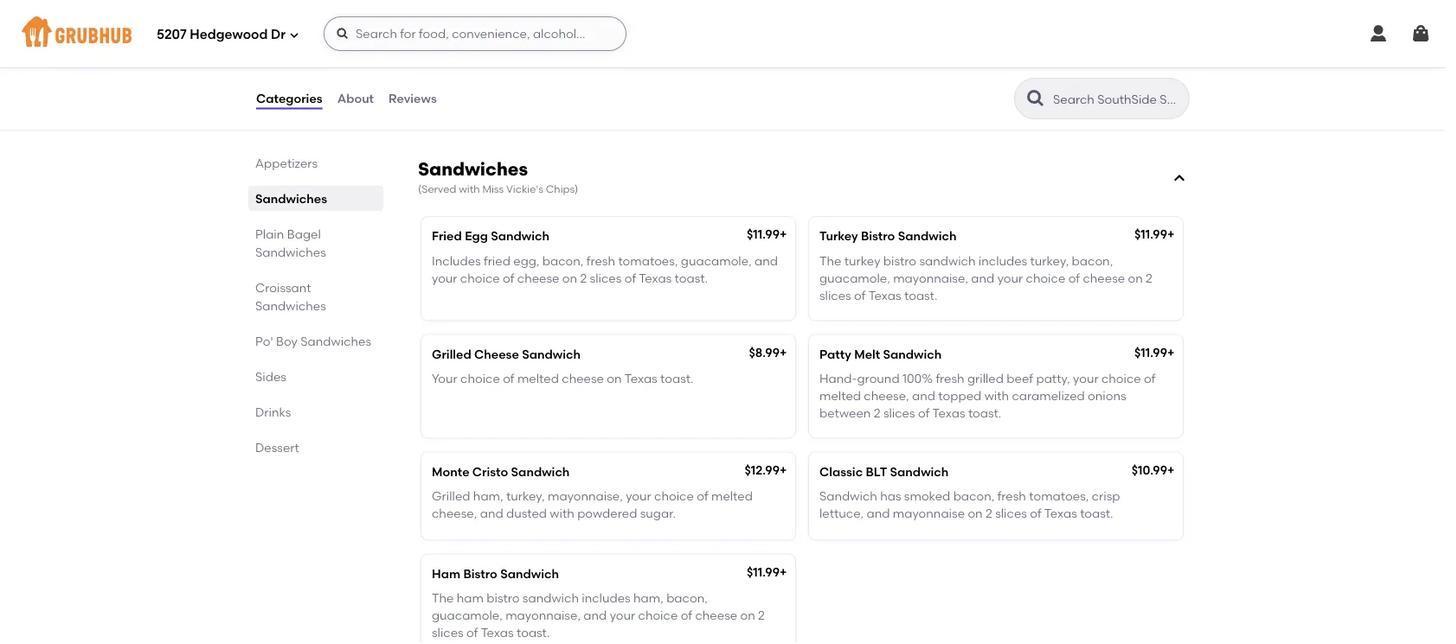 Task type: locate. For each thing, give the bounding box(es) containing it.
1 vertical spatial bistro
[[487, 591, 520, 606]]

includes inside 'the ham bistro sandwich includes ham, bacon, guacamole, mayonnaise, and your choice of cheese on 2 slices of texas toast.'
[[582, 591, 631, 606]]

with inside hand-ground 100% fresh grilled beef patty, your choice of melted cheese, and topped with caramelized onions between 2 slices of texas toast.
[[985, 389, 1009, 404]]

1 grilled from the top
[[432, 347, 471, 362]]

+ for hand-ground 100% fresh grilled beef patty, your choice of melted cheese, and topped with caramelized onions between 2 slices of texas toast.
[[1167, 345, 1175, 360]]

1 vertical spatial melted
[[820, 389, 861, 404]]

grilled for grilled ham, turkey, mayonnaise, your choice of melted cheese, and dusted with powdered sugar.
[[432, 489, 470, 504]]

0 vertical spatial bistro
[[861, 229, 895, 244]]

sandwiches inside sandwiches (served with miss vickie's chips)
[[418, 158, 528, 180]]

2
[[580, 271, 587, 286], [1146, 271, 1153, 286], [874, 406, 881, 421], [986, 507, 992, 521], [758, 609, 765, 623]]

choice inside the turkey bistro sandwich includes turkey, bacon, guacamole, mayonnaise, and your choice of cheese on 2 slices of texas toast.
[[1026, 271, 1066, 286]]

$12.99 +
[[745, 463, 787, 478]]

french
[[598, 47, 639, 62]]

sandwich up your choice of melted cheese on texas toast.
[[522, 347, 581, 362]]

0 vertical spatial tomatoes,
[[618, 254, 678, 268]]

lettuce,
[[820, 507, 864, 521]]

bacon, inside includes fried egg, bacon, fresh tomatoes, guacamole, and your choice of cheese on 2 slices of texas toast.
[[542, 254, 584, 268]]

sandwich up '100%'
[[883, 347, 942, 362]]

$11.99 for the ham bistro sandwich includes ham, bacon, guacamole, mayonnaise, and your choice of cheese on 2 slices of texas toast.
[[747, 565, 780, 580]]

slices inside sandwich has smoked bacon, fresh tomatoes, crisp lettuce, and mayonnaise on 2 slices of texas toast.
[[995, 507, 1027, 521]]

ham, down cristo
[[473, 489, 503, 504]]

texas inside 'the ham bistro sandwich includes ham, bacon, guacamole, mayonnaise, and your choice of cheese on 2 slices of texas toast.'
[[481, 626, 514, 641]]

0 horizontal spatial bistro
[[487, 591, 520, 606]]

mayonnaise, inside the turkey bistro sandwich includes turkey, bacon, guacamole, mayonnaise, and your choice of cheese on 2 slices of texas toast.
[[893, 271, 968, 286]]

of inside 4 chicken tenders with french fries served with your choice of ranch or bbq sauce.
[[432, 89, 443, 104]]

the down ham
[[432, 591, 454, 606]]

plain bagel sandwiches
[[255, 227, 326, 260]]

on
[[562, 271, 577, 286], [1128, 271, 1143, 286], [607, 371, 622, 386], [968, 507, 983, 521], [740, 609, 755, 623]]

bistro
[[883, 254, 916, 268], [487, 591, 520, 606]]

2 horizontal spatial svg image
[[1368, 23, 1389, 44]]

svg image inside main navigation "navigation"
[[1411, 23, 1431, 44]]

sandwich up egg,
[[491, 229, 549, 244]]

0 horizontal spatial guacamole,
[[432, 609, 503, 623]]

sandwich up the turkey bistro sandwich includes turkey, bacon, guacamole, mayonnaise, and your choice of cheese on 2 slices of texas toast.
[[898, 229, 957, 244]]

sandwich inside 'the ham bistro sandwich includes ham, bacon, guacamole, mayonnaise, and your choice of cheese on 2 slices of texas toast.'
[[523, 591, 579, 606]]

bbq
[[499, 89, 524, 104]]

bistro down ham bistro sandwich
[[487, 591, 520, 606]]

melted down the hand-
[[820, 389, 861, 404]]

0 vertical spatial cheese,
[[864, 389, 909, 404]]

0 horizontal spatial svg image
[[1173, 172, 1186, 186]]

patty
[[820, 347, 851, 362]]

1 horizontal spatial bistro
[[883, 254, 916, 268]]

1 horizontal spatial melted
[[711, 489, 753, 504]]

reviews
[[389, 91, 437, 106]]

on inside sandwich has smoked bacon, fresh tomatoes, crisp lettuce, and mayonnaise on 2 slices of texas toast.
[[968, 507, 983, 521]]

2 horizontal spatial melted
[[820, 389, 861, 404]]

guacamole, inside 'the ham bistro sandwich includes ham, bacon, guacamole, mayonnaise, and your choice of cheese on 2 slices of texas toast.'
[[432, 609, 503, 623]]

sandwiches down appetizers
[[255, 191, 327, 206]]

guacamole, for the ham bistro sandwich includes ham, bacon, guacamole, mayonnaise, and your choice of cheese on 2 slices of texas toast.
[[432, 609, 503, 623]]

your
[[703, 72, 728, 86], [432, 271, 457, 286], [997, 271, 1023, 286], [1073, 371, 1099, 386], [626, 489, 651, 504], [610, 609, 635, 623]]

0 horizontal spatial svg image
[[289, 30, 299, 40]]

and
[[755, 254, 778, 268], [971, 271, 995, 286], [912, 389, 935, 404], [480, 507, 503, 521], [867, 507, 890, 521], [584, 609, 607, 623]]

boy
[[276, 334, 298, 349]]

includes for ham,
[[582, 591, 631, 606]]

of
[[432, 89, 443, 104], [503, 271, 514, 286], [625, 271, 636, 286], [1068, 271, 1080, 286], [854, 289, 866, 303], [503, 371, 515, 386], [1144, 371, 1156, 386], [918, 406, 930, 421], [697, 489, 708, 504], [1030, 507, 1042, 521], [681, 609, 692, 623], [467, 626, 478, 641]]

mayonnaise, down turkey bistro sandwich
[[893, 271, 968, 286]]

0 horizontal spatial tomatoes,
[[618, 254, 678, 268]]

bagel
[[287, 227, 321, 241]]

toast. inside includes fried egg, bacon, fresh tomatoes, guacamole, and your choice of cheese on 2 slices of texas toast.
[[675, 271, 708, 286]]

ham,
[[473, 489, 503, 504], [633, 591, 664, 606]]

2 horizontal spatial fresh
[[997, 489, 1026, 504]]

and inside sandwich has smoked bacon, fresh tomatoes, crisp lettuce, and mayonnaise on 2 slices of texas toast.
[[867, 507, 890, 521]]

turkey
[[820, 229, 858, 244]]

sandwich for turkey bistro sandwich
[[919, 254, 976, 268]]

sandwich down turkey bistro sandwich
[[919, 254, 976, 268]]

0 vertical spatial guacamole,
[[681, 254, 752, 268]]

sandwich down ham bistro sandwich
[[523, 591, 579, 606]]

$11.99 + for the ham bistro sandwich includes ham, bacon, guacamole, mayonnaise, and your choice of cheese on 2 slices of texas toast.
[[747, 565, 787, 580]]

$10.99 +
[[1132, 463, 1175, 478]]

on inside the turkey bistro sandwich includes turkey, bacon, guacamole, mayonnaise, and your choice of cheese on 2 slices of texas toast.
[[1128, 271, 1143, 286]]

grilled down monte
[[432, 489, 470, 504]]

or
[[484, 89, 496, 104]]

0 horizontal spatial ham,
[[473, 489, 503, 504]]

sandwich up the lettuce,
[[820, 489, 877, 504]]

bistro up "ham"
[[463, 567, 497, 581]]

1 vertical spatial guacamole,
[[820, 271, 890, 286]]

1 vertical spatial fresh
[[936, 371, 965, 386]]

cheese
[[517, 271, 559, 286], [1083, 271, 1125, 286], [562, 371, 604, 386], [695, 609, 737, 623]]

guacamole,
[[681, 254, 752, 268], [820, 271, 890, 286], [432, 609, 503, 623]]

1 vertical spatial turkey,
[[506, 489, 545, 504]]

dessert
[[255, 440, 299, 455]]

grilled inside grilled ham, turkey, mayonnaise, your choice of melted cheese, and dusted with powdered sugar.
[[432, 489, 470, 504]]

your inside 'the ham bistro sandwich includes ham, bacon, guacamole, mayonnaise, and your choice of cheese on 2 slices of texas toast.'
[[610, 609, 635, 623]]

2 vertical spatial melted
[[711, 489, 753, 504]]

1 horizontal spatial cheese,
[[864, 389, 909, 404]]

tomatoes, inside includes fried egg, bacon, fresh tomatoes, guacamole, and your choice of cheese on 2 slices of texas toast.
[[618, 254, 678, 268]]

1 vertical spatial sandwich
[[523, 591, 579, 606]]

vickie's
[[506, 182, 543, 195]]

2 horizontal spatial guacamole,
[[820, 271, 890, 286]]

includes inside the turkey bistro sandwich includes turkey, bacon, guacamole, mayonnaise, and your choice of cheese on 2 slices of texas toast.
[[979, 254, 1027, 268]]

the
[[820, 254, 842, 268], [432, 591, 454, 606]]

sandwich inside the turkey bistro sandwich includes turkey, bacon, guacamole, mayonnaise, and your choice of cheese on 2 slices of texas toast.
[[919, 254, 976, 268]]

0 vertical spatial mayonnaise,
[[893, 271, 968, 286]]

on inside includes fried egg, bacon, fresh tomatoes, guacamole, and your choice of cheese on 2 slices of texas toast.
[[562, 271, 577, 286]]

bacon, inside 'the ham bistro sandwich includes ham, bacon, guacamole, mayonnaise, and your choice of cheese on 2 slices of texas toast.'
[[666, 591, 708, 606]]

turkey, inside grilled ham, turkey, mayonnaise, your choice of melted cheese, and dusted with powdered sugar.
[[506, 489, 545, 504]]

1 vertical spatial grilled
[[432, 489, 470, 504]]

0 horizontal spatial sandwich
[[523, 591, 579, 606]]

0 vertical spatial svg image
[[1411, 23, 1431, 44]]

1 horizontal spatial guacamole,
[[681, 254, 752, 268]]

1 horizontal spatial sandwich
[[919, 254, 976, 268]]

bistro inside the turkey bistro sandwich includes turkey, bacon, guacamole, mayonnaise, and your choice of cheese on 2 slices of texas toast.
[[883, 254, 916, 268]]

svg image
[[1368, 23, 1389, 44], [336, 27, 350, 41], [289, 30, 299, 40]]

your
[[432, 371, 458, 386]]

guacamole, inside the turkey bistro sandwich includes turkey, bacon, guacamole, mayonnaise, and your choice of cheese on 2 slices of texas toast.
[[820, 271, 890, 286]]

and inside includes fried egg, bacon, fresh tomatoes, guacamole, and your choice of cheese on 2 slices of texas toast.
[[755, 254, 778, 268]]

the for the turkey bistro sandwich includes turkey, bacon, guacamole, mayonnaise, and your choice of cheese on 2 slices of texas toast.
[[820, 254, 842, 268]]

fresh right smoked
[[997, 489, 1026, 504]]

mayonnaise, up powdered
[[548, 489, 623, 504]]

melted
[[517, 371, 559, 386], [820, 389, 861, 404], [711, 489, 753, 504]]

hand-ground 100% fresh grilled beef patty, your choice of melted cheese, and topped with caramelized onions between 2 slices of texas toast.
[[820, 371, 1156, 421]]

smoked
[[904, 489, 950, 504]]

1 vertical spatial the
[[432, 591, 454, 606]]

bacon, inside the turkey bistro sandwich includes turkey, bacon, guacamole, mayonnaise, and your choice of cheese on 2 slices of texas toast.
[[1072, 254, 1113, 268]]

sandwich
[[919, 254, 976, 268], [523, 591, 579, 606]]

and inside the turkey bistro sandwich includes turkey, bacon, guacamole, mayonnaise, and your choice of cheese on 2 slices of texas toast.
[[971, 271, 995, 286]]

choice
[[731, 72, 771, 86], [460, 271, 500, 286], [1026, 271, 1066, 286], [460, 371, 500, 386], [1102, 371, 1141, 386], [654, 489, 694, 504], [638, 609, 678, 623]]

sandwich for the turkey bistro sandwich includes turkey, bacon, guacamole, mayonnaise, and your choice of cheese on 2 slices of texas toast.
[[898, 229, 957, 244]]

with left miss
[[459, 182, 480, 195]]

mayonnaise, inside 'the ham bistro sandwich includes ham, bacon, guacamole, mayonnaise, and your choice of cheese on 2 slices of texas toast.'
[[506, 609, 581, 623]]

cheese,
[[864, 389, 909, 404], [432, 507, 477, 521]]

1 vertical spatial tomatoes,
[[1029, 489, 1089, 504]]

bacon,
[[542, 254, 584, 268], [1072, 254, 1113, 268], [953, 489, 995, 504], [666, 591, 708, 606]]

$11.99 +
[[747, 227, 787, 242], [1135, 227, 1175, 242], [1135, 345, 1175, 360], [747, 565, 787, 580]]

your inside hand-ground 100% fresh grilled beef patty, your choice of melted cheese, and topped with caramelized onions between 2 slices of texas toast.
[[1073, 371, 1099, 386]]

1 horizontal spatial bistro
[[861, 229, 895, 244]]

includes
[[979, 254, 1027, 268], [582, 591, 631, 606]]

the inside 'the ham bistro sandwich includes ham, bacon, guacamole, mayonnaise, and your choice of cheese on 2 slices of texas toast.'
[[432, 591, 454, 606]]

your inside includes fried egg, bacon, fresh tomatoes, guacamole, and your choice of cheese on 2 slices of texas toast.
[[432, 271, 457, 286]]

0 horizontal spatial turkey,
[[506, 489, 545, 504]]

toast. inside the turkey bistro sandwich includes turkey, bacon, guacamole, mayonnaise, and your choice of cheese on 2 slices of texas toast.
[[904, 289, 938, 303]]

choice inside hand-ground 100% fresh grilled beef patty, your choice of melted cheese, and topped with caramelized onions between 2 slices of texas toast.
[[1102, 371, 1141, 386]]

svg image
[[1411, 23, 1431, 44], [1173, 172, 1186, 186]]

fresh inside hand-ground 100% fresh grilled beef patty, your choice of melted cheese, and topped with caramelized onions between 2 slices of texas toast.
[[936, 371, 965, 386]]

1 horizontal spatial svg image
[[1411, 23, 1431, 44]]

1 horizontal spatial fresh
[[936, 371, 965, 386]]

cheese, down ground
[[864, 389, 909, 404]]

fresh for classic blt sandwich
[[997, 489, 1026, 504]]

po' boy sandwiches
[[255, 334, 371, 349]]

melted down $12.99
[[711, 489, 753, 504]]

ham bistro sandwich
[[432, 567, 559, 581]]

+ for sandwich has smoked bacon, fresh tomatoes, crisp lettuce, and mayonnaise on 2 slices of texas toast.
[[1167, 463, 1175, 478]]

texas
[[639, 271, 672, 286], [869, 289, 901, 303], [625, 371, 657, 386], [933, 406, 965, 421], [1044, 507, 1077, 521], [481, 626, 514, 641]]

caramelized
[[1012, 389, 1085, 404]]

toast. inside sandwich has smoked bacon, fresh tomatoes, crisp lettuce, and mayonnaise on 2 slices of texas toast.
[[1080, 507, 1113, 521]]

croissant sandwiches
[[255, 280, 326, 313]]

1 vertical spatial cheese,
[[432, 507, 477, 521]]

0 vertical spatial the
[[820, 254, 842, 268]]

fresh right egg,
[[587, 254, 615, 268]]

cheese inside the turkey bistro sandwich includes turkey, bacon, guacamole, mayonnaise, and your choice of cheese on 2 slices of texas toast.
[[1083, 271, 1125, 286]]

bacon, inside sandwich has smoked bacon, fresh tomatoes, crisp lettuce, and mayonnaise on 2 slices of texas toast.
[[953, 489, 995, 504]]

drinks tab
[[255, 403, 376, 421]]

fried egg sandwich
[[432, 229, 549, 244]]

0 horizontal spatial bistro
[[463, 567, 497, 581]]

cheese, down monte
[[432, 507, 477, 521]]

1 vertical spatial bistro
[[463, 567, 497, 581]]

patty melt sandwich
[[820, 347, 942, 362]]

0 horizontal spatial melted
[[517, 371, 559, 386]]

sandwich
[[491, 229, 549, 244], [898, 229, 957, 244], [522, 347, 581, 362], [883, 347, 942, 362], [511, 465, 570, 479], [890, 465, 949, 479], [820, 489, 877, 504], [500, 567, 559, 581]]

0 horizontal spatial cheese,
[[432, 507, 477, 521]]

categories
[[256, 91, 322, 106]]

1 vertical spatial mayonnaise,
[[548, 489, 623, 504]]

guacamole, for the turkey bistro sandwich includes turkey, bacon, guacamole, mayonnaise, and your choice of cheese on 2 slices of texas toast.
[[820, 271, 890, 286]]

ham
[[457, 591, 484, 606]]

2 inside includes fried egg, bacon, fresh tomatoes, guacamole, and your choice of cheese on 2 slices of texas toast.
[[580, 271, 587, 286]]

slices
[[590, 271, 622, 286], [820, 289, 851, 303], [883, 406, 915, 421], [995, 507, 1027, 521], [432, 626, 464, 641]]

5207
[[157, 27, 187, 43]]

1 horizontal spatial includes
[[979, 254, 1027, 268]]

sandwich for grilled ham, turkey, mayonnaise, your choice of melted cheese, and dusted with powdered sugar.
[[511, 465, 570, 479]]

sandwiches up miss
[[418, 158, 528, 180]]

fresh inside includes fried egg, bacon, fresh tomatoes, guacamole, and your choice of cheese on 2 slices of texas toast.
[[587, 254, 615, 268]]

sandwich up dusted
[[511, 465, 570, 479]]

2 vertical spatial guacamole,
[[432, 609, 503, 623]]

mayonnaise,
[[893, 271, 968, 286], [548, 489, 623, 504], [506, 609, 581, 623]]

0 vertical spatial grilled
[[432, 347, 471, 362]]

1 vertical spatial includes
[[582, 591, 631, 606]]

includes
[[432, 254, 481, 268]]

0 vertical spatial turkey,
[[1030, 254, 1069, 268]]

fresh for fried egg sandwich
[[587, 254, 615, 268]]

fresh up topped
[[936, 371, 965, 386]]

$8.99
[[749, 345, 780, 360]]

0 horizontal spatial fresh
[[587, 254, 615, 268]]

+
[[780, 227, 787, 242], [1167, 227, 1175, 242], [780, 345, 787, 360], [1167, 345, 1175, 360], [780, 463, 787, 478], [1167, 463, 1175, 478], [780, 565, 787, 580]]

ham, down sugar.
[[633, 591, 664, 606]]

with up french
[[570, 47, 595, 62]]

2 vertical spatial mayonnaise,
[[506, 609, 581, 623]]

bistro inside 'the ham bistro sandwich includes ham, bacon, guacamole, mayonnaise, and your choice of cheese on 2 slices of texas toast.'
[[487, 591, 520, 606]]

1 horizontal spatial turkey,
[[1030, 254, 1069, 268]]

grilled for grilled cheese sandwich
[[432, 347, 471, 362]]

0 vertical spatial fresh
[[587, 254, 615, 268]]

1 horizontal spatial svg image
[[336, 27, 350, 41]]

mayonnaise, inside grilled ham, turkey, mayonnaise, your choice of melted cheese, and dusted with powdered sugar.
[[548, 489, 623, 504]]

sandwich for sandwich has smoked bacon, fresh tomatoes, crisp lettuce, and mayonnaise on 2 slices of texas toast.
[[890, 465, 949, 479]]

fresh inside sandwich has smoked bacon, fresh tomatoes, crisp lettuce, and mayonnaise on 2 slices of texas toast.
[[997, 489, 1026, 504]]

2 grilled from the top
[[432, 489, 470, 504]]

bistro for turkey
[[861, 229, 895, 244]]

grilled up your
[[432, 347, 471, 362]]

your inside the turkey bistro sandwich includes turkey, bacon, guacamole, mayonnaise, and your choice of cheese on 2 slices of texas toast.
[[997, 271, 1023, 286]]

sandwiches up sides tab
[[301, 334, 371, 349]]

$12.99
[[745, 463, 780, 478]]

sandwich for includes fried egg, bacon, fresh tomatoes, guacamole, and your choice of cheese on 2 slices of texas toast.
[[491, 229, 549, 244]]

grilled cheese sandwich
[[432, 347, 581, 362]]

with down grilled
[[985, 389, 1009, 404]]

0 vertical spatial includes
[[979, 254, 1027, 268]]

egg
[[465, 229, 488, 244]]

bistro for ham
[[487, 591, 520, 606]]

texas inside includes fried egg, bacon, fresh tomatoes, guacamole, and your choice of cheese on 2 slices of texas toast.
[[639, 271, 672, 286]]

dr
[[271, 27, 286, 43]]

fresh
[[587, 254, 615, 268], [936, 371, 965, 386], [997, 489, 1026, 504]]

mayonnaise, down ham bistro sandwich
[[506, 609, 581, 623]]

Search for food, convenience, alcohol... search field
[[324, 16, 627, 51]]

sandwich up smoked
[[890, 465, 949, 479]]

1 horizontal spatial ham,
[[633, 591, 664, 606]]

melted down "grilled cheese sandwich"
[[517, 371, 559, 386]]

the down turkey
[[820, 254, 842, 268]]

0 vertical spatial bistro
[[883, 254, 916, 268]]

choice inside 4 chicken tenders with french fries served with your choice of ranch or bbq sauce.
[[731, 72, 771, 86]]

sandwich for ham bistro sandwich
[[523, 591, 579, 606]]

turkey,
[[1030, 254, 1069, 268], [506, 489, 545, 504]]

bistro up turkey
[[861, 229, 895, 244]]

0 horizontal spatial the
[[432, 591, 454, 606]]

slices inside 'the ham bistro sandwich includes ham, bacon, guacamole, mayonnaise, and your choice of cheese on 2 slices of texas toast.'
[[432, 626, 464, 641]]

the inside the turkey bistro sandwich includes turkey, bacon, guacamole, mayonnaise, and your choice of cheese on 2 slices of texas toast.
[[820, 254, 842, 268]]

0 vertical spatial melted
[[517, 371, 559, 386]]

$11.99
[[747, 227, 780, 242], [1135, 227, 1167, 242], [1135, 345, 1167, 360], [747, 565, 780, 580]]

on inside 'the ham bistro sandwich includes ham, bacon, guacamole, mayonnaise, and your choice of cheese on 2 slices of texas toast.'
[[740, 609, 755, 623]]

1 vertical spatial ham,
[[633, 591, 664, 606]]

sandwich down dusted
[[500, 567, 559, 581]]

tomatoes,
[[618, 254, 678, 268], [1029, 489, 1089, 504]]

0 vertical spatial ham,
[[473, 489, 503, 504]]

1 horizontal spatial the
[[820, 254, 842, 268]]

turkey
[[844, 254, 881, 268]]

0 vertical spatial sandwich
[[919, 254, 976, 268]]

bistro down turkey bistro sandwich
[[883, 254, 916, 268]]

grilled
[[968, 371, 1004, 386]]

with
[[570, 47, 595, 62], [538, 72, 562, 86], [675, 72, 700, 86], [459, 182, 480, 195], [985, 389, 1009, 404], [550, 507, 574, 521]]

chicken
[[469, 47, 518, 62]]

0 horizontal spatial includes
[[582, 591, 631, 606]]

texas inside sandwich has smoked bacon, fresh tomatoes, crisp lettuce, and mayonnaise on 2 slices of texas toast.
[[1044, 507, 1077, 521]]

po'
[[255, 334, 273, 349]]

mayonnaise, for ham bistro sandwich
[[506, 609, 581, 623]]

$11.99 for the turkey bistro sandwich includes turkey, bacon, guacamole, mayonnaise, and your choice of cheese on 2 slices of texas toast.
[[1135, 227, 1167, 242]]

1 horizontal spatial tomatoes,
[[1029, 489, 1089, 504]]

with right dusted
[[550, 507, 574, 521]]

search icon image
[[1025, 88, 1046, 109]]

2 vertical spatial fresh
[[997, 489, 1026, 504]]

tomatoes, inside sandwich has smoked bacon, fresh tomatoes, crisp lettuce, and mayonnaise on 2 slices of texas toast.
[[1029, 489, 1089, 504]]



Task type: describe. For each thing, give the bounding box(es) containing it.
dessert tab
[[255, 439, 376, 457]]

includes for turkey,
[[979, 254, 1027, 268]]

ground
[[857, 371, 900, 386]]

$8.99 +
[[749, 345, 787, 360]]

sandwich has smoked bacon, fresh tomatoes, crisp lettuce, and mayonnaise on 2 slices of texas toast.
[[820, 489, 1120, 521]]

served
[[633, 72, 672, 86]]

$11.99 + for includes fried egg, bacon, fresh tomatoes, guacamole, and your choice of cheese on 2 slices of texas toast.
[[747, 227, 787, 242]]

beef
[[1007, 371, 1033, 386]]

turkey bistro sandwich
[[820, 229, 957, 244]]

1 vertical spatial svg image
[[1173, 172, 1186, 186]]

monte cristo sandwich
[[432, 465, 570, 479]]

chips)
[[546, 182, 578, 195]]

$11.99 for hand-ground 100% fresh grilled beef patty, your choice of melted cheese, and topped with caramelized onions between 2 slices of texas toast.
[[1135, 345, 1167, 360]]

main navigation navigation
[[0, 0, 1445, 67]]

slices inside includes fried egg, bacon, fresh tomatoes, guacamole, and your choice of cheese on 2 slices of texas toast.
[[590, 271, 622, 286]]

cheese
[[474, 347, 519, 362]]

reviews button
[[388, 67, 438, 130]]

egg,
[[513, 254, 540, 268]]

of inside grilled ham, turkey, mayonnaise, your choice of melted cheese, and dusted with powdered sugar.
[[697, 489, 708, 504]]

with up the sauce.
[[538, 72, 562, 86]]

sandwich for your choice of melted cheese on texas toast.
[[522, 347, 581, 362]]

plain
[[255, 227, 284, 241]]

classic blt sandwich
[[820, 465, 949, 479]]

sandwich for the ham bistro sandwich includes ham, bacon, guacamole, mayonnaise, and your choice of cheese on 2 slices of texas toast.
[[500, 567, 559, 581]]

and inside grilled ham, turkey, mayonnaise, your choice of melted cheese, and dusted with powdered sugar.
[[480, 507, 503, 521]]

the for the ham bistro sandwich includes ham, bacon, guacamole, mayonnaise, and your choice of cheese on 2 slices of texas toast.
[[432, 591, 454, 606]]

the ham bistro sandwich includes ham, bacon, guacamole, mayonnaise, and your choice of cheese on 2 slices of texas toast.
[[432, 591, 765, 641]]

$10.99
[[1132, 463, 1167, 478]]

cristo
[[472, 465, 508, 479]]

+ for includes fried egg, bacon, fresh tomatoes, guacamole, and your choice of cheese on 2 slices of texas toast.
[[780, 227, 787, 242]]

tomatoes, for of
[[618, 254, 678, 268]]

2 inside the turkey bistro sandwich includes turkey, bacon, guacamole, mayonnaise, and your choice of cheese on 2 slices of texas toast.
[[1146, 271, 1153, 286]]

categories button
[[255, 67, 323, 130]]

ranch
[[446, 89, 481, 104]]

with inside grilled ham, turkey, mayonnaise, your choice of melted cheese, and dusted with powdered sugar.
[[550, 507, 574, 521]]

ham, inside grilled ham, turkey, mayonnaise, your choice of melted cheese, and dusted with powdered sugar.
[[473, 489, 503, 504]]

2 inside sandwich has smoked bacon, fresh tomatoes, crisp lettuce, and mayonnaise on 2 slices of texas toast.
[[986, 507, 992, 521]]

fried
[[432, 229, 462, 244]]

turkey, inside the turkey bistro sandwich includes turkey, bacon, guacamole, mayonnaise, and your choice of cheese on 2 slices of texas toast.
[[1030, 254, 1069, 268]]

your inside 4 chicken tenders with french fries served with your choice of ranch or bbq sauce.
[[703, 72, 728, 86]]

bistro for turkey
[[883, 254, 916, 268]]

texas inside hand-ground 100% fresh grilled beef patty, your choice of melted cheese, and topped with caramelized onions between 2 slices of texas toast.
[[933, 406, 965, 421]]

your inside grilled ham, turkey, mayonnaise, your choice of melted cheese, and dusted with powdered sugar.
[[626, 489, 651, 504]]

+ for grilled ham, turkey, mayonnaise, your choice of melted cheese, and dusted with powdered sugar.
[[780, 463, 787, 478]]

2 inside hand-ground 100% fresh grilled beef patty, your choice of melted cheese, and topped with caramelized onions between 2 slices of texas toast.
[[874, 406, 881, 421]]

fried
[[484, 254, 510, 268]]

+ for the ham bistro sandwich includes ham, bacon, guacamole, mayonnaise, and your choice of cheese on 2 slices of texas toast.
[[780, 565, 787, 580]]

of inside sandwich has smoked bacon, fresh tomatoes, crisp lettuce, and mayonnaise on 2 slices of texas toast.
[[1030, 507, 1042, 521]]

+ for the turkey bistro sandwich includes turkey, bacon, guacamole, mayonnaise, and your choice of cheese on 2 slices of texas toast.
[[1167, 227, 1175, 242]]

sauce.
[[527, 89, 566, 104]]

4 chicken tenders with french fries served with your choice of ranch or bbq sauce.
[[432, 72, 771, 104]]

mayonnaise, for turkey bistro sandwich
[[893, 271, 968, 286]]

miss
[[482, 182, 504, 195]]

onions
[[1088, 389, 1126, 404]]

includes fried egg, bacon, fresh tomatoes, guacamole, and your choice of cheese on 2 slices of texas toast.
[[432, 254, 778, 286]]

sandwiches down croissant
[[255, 299, 326, 313]]

and inside 'the ham bistro sandwich includes ham, bacon, guacamole, mayonnaise, and your choice of cheese on 2 slices of texas toast.'
[[584, 609, 607, 623]]

sandwiches down bagel
[[255, 245, 326, 260]]

melted inside hand-ground 100% fresh grilled beef patty, your choice of melted cheese, and topped with caramelized onions between 2 slices of texas toast.
[[820, 389, 861, 404]]

+ for your choice of melted cheese on texas toast.
[[780, 345, 787, 360]]

sandwiches (served with miss vickie's chips)
[[418, 158, 578, 195]]

sandwich inside sandwich has smoked bacon, fresh tomatoes, crisp lettuce, and mayonnaise on 2 slices of texas toast.
[[820, 489, 877, 504]]

plain bagel sandwiches tab
[[255, 225, 376, 261]]

cheese, inside hand-ground 100% fresh grilled beef patty, your choice of melted cheese, and topped with caramelized onions between 2 slices of texas toast.
[[864, 389, 909, 404]]

po' boy sandwiches tab
[[255, 332, 376, 350]]

blt
[[866, 465, 887, 479]]

texas inside the turkey bistro sandwich includes turkey, bacon, guacamole, mayonnaise, and your choice of cheese on 2 slices of texas toast.
[[869, 289, 901, 303]]

cheese inside 'the ham bistro sandwich includes ham, bacon, guacamole, mayonnaise, and your choice of cheese on 2 slices of texas toast.'
[[695, 609, 737, 623]]

patty,
[[1036, 371, 1070, 386]]

about
[[337, 91, 374, 106]]

toast. inside hand-ground 100% fresh grilled beef patty, your choice of melted cheese, and topped with caramelized onions between 2 slices of texas toast.
[[968, 406, 1001, 421]]

sandwich for hand-ground 100% fresh grilled beef patty, your choice of melted cheese, and topped with caramelized onions between 2 slices of texas toast.
[[883, 347, 942, 362]]

drinks
[[255, 405, 291, 420]]

appetizers
[[255, 156, 318, 170]]

(served
[[418, 182, 456, 195]]

ham, inside 'the ham bistro sandwich includes ham, bacon, guacamole, mayonnaise, and your choice of cheese on 2 slices of texas toast.'
[[633, 591, 664, 606]]

and inside hand-ground 100% fresh grilled beef patty, your choice of melted cheese, and topped with caramelized onions between 2 slices of texas toast.
[[912, 389, 935, 404]]

hand-
[[820, 371, 857, 386]]

2 inside 'the ham bistro sandwich includes ham, bacon, guacamole, mayonnaise, and your choice of cheese on 2 slices of texas toast.'
[[758, 609, 765, 623]]

4
[[432, 72, 439, 86]]

sugar.
[[640, 507, 676, 521]]

appetizers tab
[[255, 154, 376, 172]]

sides tab
[[255, 368, 376, 386]]

powdered
[[577, 507, 637, 521]]

$11.99 + for hand-ground 100% fresh grilled beef patty, your choice of melted cheese, and topped with caramelized onions between 2 slices of texas toast.
[[1135, 345, 1175, 360]]

the turkey bistro sandwich includes turkey, bacon, guacamole, mayonnaise, and your choice of cheese on 2 slices of texas toast.
[[820, 254, 1153, 303]]

sandwiches inside tab
[[301, 334, 371, 349]]

choice inside grilled ham, turkey, mayonnaise, your choice of melted cheese, and dusted with powdered sugar.
[[654, 489, 694, 504]]

cheese inside includes fried egg, bacon, fresh tomatoes, guacamole, and your choice of cheese on 2 slices of texas toast.
[[517, 271, 559, 286]]

melted inside grilled ham, turkey, mayonnaise, your choice of melted cheese, and dusted with powdered sugar.
[[711, 489, 753, 504]]

croissant
[[255, 280, 311, 295]]

$11.99 + for the turkey bistro sandwich includes turkey, bacon, guacamole, mayonnaise, and your choice of cheese on 2 slices of texas toast.
[[1135, 227, 1175, 242]]

100%
[[903, 371, 933, 386]]

sides
[[255, 370, 286, 384]]

fries
[[606, 72, 630, 86]]

grilled ham, turkey, mayonnaise, your choice of melted cheese, and dusted with powdered sugar.
[[432, 489, 753, 521]]

classic
[[820, 465, 863, 479]]

tenders
[[521, 47, 567, 62]]

cheese, inside grilled ham, turkey, mayonnaise, your choice of melted cheese, and dusted with powdered sugar.
[[432, 507, 477, 521]]

fries
[[642, 47, 670, 62]]

with right the served at the left top of page
[[675, 72, 700, 86]]

5207 hedgewood dr
[[157, 27, 286, 43]]

choice inside includes fried egg, bacon, fresh tomatoes, guacamole, and your choice of cheese on 2 slices of texas toast.
[[460, 271, 500, 286]]

mayonnaise
[[893, 507, 965, 521]]

between
[[820, 406, 871, 421]]

slices inside the turkey bistro sandwich includes turkey, bacon, guacamole, mayonnaise, and your choice of cheese on 2 slices of texas toast.
[[820, 289, 851, 303]]

chicken
[[442, 72, 487, 86]]

about button
[[336, 67, 375, 130]]

melt
[[854, 347, 880, 362]]

dusted
[[506, 507, 547, 521]]

tomatoes, for toast.
[[1029, 489, 1089, 504]]

monte
[[432, 465, 469, 479]]

toast. inside 'the ham bistro sandwich includes ham, bacon, guacamole, mayonnaise, and your choice of cheese on 2 slices of texas toast.'
[[517, 626, 550, 641]]

your choice of melted cheese on texas toast.
[[432, 371, 694, 386]]

slices inside hand-ground 100% fresh grilled beef patty, your choice of melted cheese, and topped with caramelized onions between 2 slices of texas toast.
[[883, 406, 915, 421]]

choice inside 'the ham bistro sandwich includes ham, bacon, guacamole, mayonnaise, and your choice of cheese on 2 slices of texas toast.'
[[638, 609, 678, 623]]

sandwiches tab
[[255, 190, 376, 208]]

has
[[880, 489, 901, 504]]

topped
[[938, 389, 982, 404]]

hedgewood
[[190, 27, 268, 43]]

tenders
[[490, 72, 535, 86]]

ham
[[432, 567, 460, 581]]

large chicken tenders with french fries
[[432, 47, 670, 62]]

guacamole, inside includes fried egg, bacon, fresh tomatoes, guacamole, and your choice of cheese on 2 slices of texas toast.
[[681, 254, 752, 268]]

large
[[432, 47, 466, 62]]

crisp
[[1092, 489, 1120, 504]]

with inside sandwiches (served with miss vickie's chips)
[[459, 182, 480, 195]]

$11.99 for includes fried egg, bacon, fresh tomatoes, guacamole, and your choice of cheese on 2 slices of texas toast.
[[747, 227, 780, 242]]

french
[[565, 72, 603, 86]]

croissant sandwiches tab
[[255, 279, 376, 315]]

Search SouthSide Sandwiches search field
[[1051, 91, 1184, 107]]

bistro for ham
[[463, 567, 497, 581]]



Task type: vqa. For each thing, say whether or not it's contained in the screenshot.
fresh in the The 'Hand-Ground 100% Fresh Grilled Beef Patty, Your Choice Of Melted Cheese, And Topped With Caramelized Onions Between 2 Slices Of Texas Toast.'
yes



